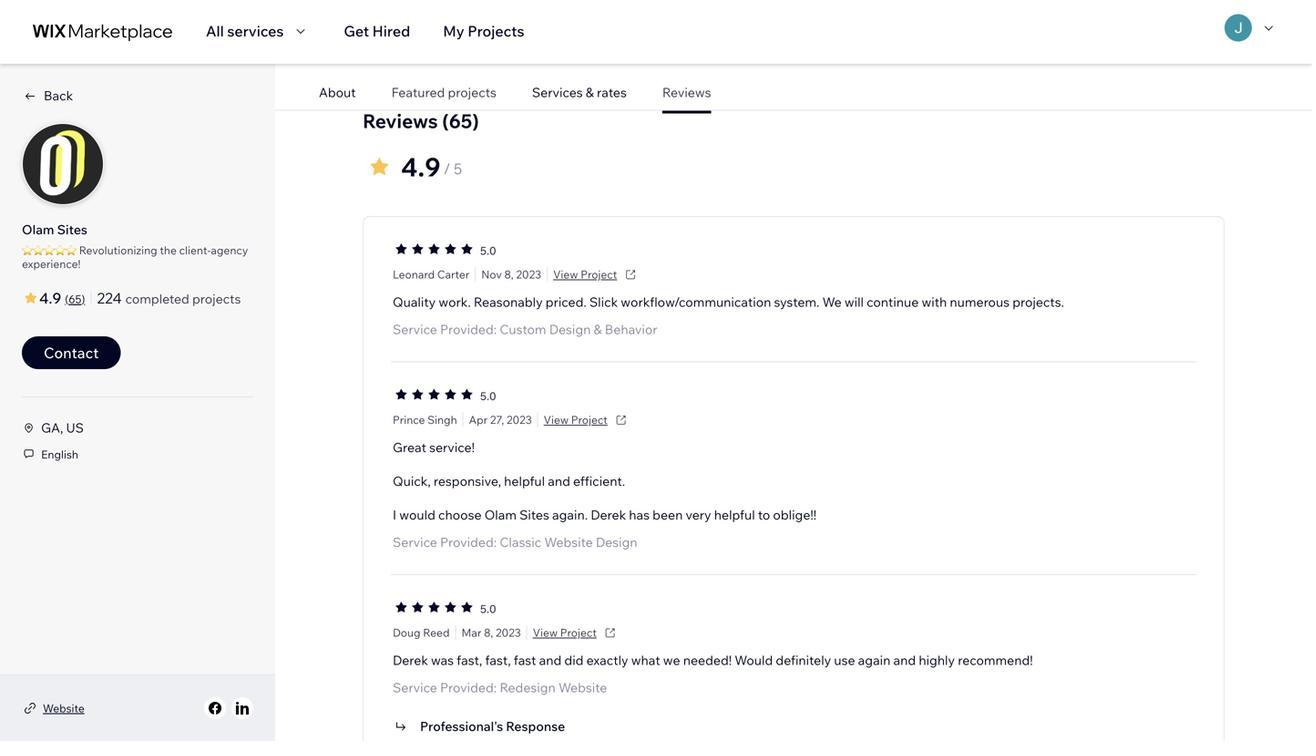Task type: locate. For each thing, give the bounding box(es) containing it.
option group up reed
[[393, 599, 475, 619]]

view project link up did at the bottom left
[[533, 624, 619, 641]]

1 vertical spatial helpful
[[714, 507, 755, 523]]

1 vertical spatial derek
[[393, 652, 428, 668]]

view right apr 27, 2023
[[544, 413, 569, 427]]

0 vertical spatial view project link
[[553, 266, 639, 283]]

provided: down the work.
[[440, 321, 497, 337]]

2 vertical spatial provided:
[[440, 680, 497, 696]]

2 vertical spatial view
[[533, 626, 558, 640]]

2023 for fast,
[[496, 626, 521, 640]]

0 vertical spatial provided:
[[440, 321, 497, 337]]

2 vertical spatial view project link
[[533, 624, 619, 641]]

ga,
[[41, 420, 63, 436]]

0 horizontal spatial reviews
[[363, 109, 438, 133]]

0 vertical spatial 8,
[[504, 268, 514, 281]]

8, right nov
[[504, 268, 514, 281]]

2 vertical spatial view project
[[533, 626, 597, 640]]

0 vertical spatial view
[[553, 268, 578, 281]]

0 horizontal spatial sites
[[57, 221, 87, 237]]

2 vertical spatial 2023
[[496, 626, 521, 640]]

2023 up reasonably
[[516, 268, 542, 281]]

and up again.
[[548, 473, 570, 489]]

about link
[[319, 84, 356, 100]]

provided: down was
[[440, 680, 497, 696]]

work.
[[439, 294, 471, 310]]

5.0 for was
[[480, 602, 496, 616]]

was
[[431, 652, 454, 668]]

service provided: classic website design
[[393, 534, 638, 550]]

numerous
[[950, 294, 1010, 310]]

option group for service!
[[393, 386, 475, 406]]

and inside great service! quick, responsive, helpful and efficient. i would choose olam sites again. derek has been very helpful to oblige!!
[[548, 473, 570, 489]]

0 vertical spatial view project
[[553, 268, 617, 281]]

1 vertical spatial olam
[[485, 507, 517, 523]]

contact
[[44, 344, 99, 362]]

olam
[[22, 221, 54, 237], [485, 507, 517, 523]]

featured
[[392, 84, 445, 100]]

4.9 left (
[[39, 289, 61, 307]]

2023 up "fast"
[[496, 626, 521, 640]]

fast,
[[457, 652, 482, 668], [485, 652, 511, 668]]

1 vertical spatial service
[[393, 534, 437, 550]]

definitely
[[776, 652, 831, 668]]

great
[[393, 439, 427, 455]]

reasonably
[[474, 294, 543, 310]]

olam sites ⭐⭐⭐⭐⭐ revolutionizing the client-agency experience!
[[22, 221, 248, 271]]

projects
[[448, 84, 497, 100], [192, 291, 241, 307]]

(
[[65, 292, 69, 306]]

2 option group from the top
[[393, 386, 475, 406]]

3 provided: from the top
[[440, 680, 497, 696]]

sites up ⭐⭐⭐⭐⭐
[[57, 221, 87, 237]]

1 horizontal spatial derek
[[591, 507, 626, 523]]

0 vertical spatial 4.9
[[401, 151, 441, 183]]

project for fast
[[560, 626, 597, 640]]

prince
[[393, 413, 425, 427]]

1 horizontal spatial fast,
[[485, 652, 511, 668]]

website for redesign
[[559, 680, 607, 696]]

doug
[[393, 626, 421, 640]]

we
[[823, 294, 842, 310]]

0 vertical spatial project
[[581, 268, 617, 281]]

4.9 for 4.9 / 5
[[401, 151, 441, 183]]

1 horizontal spatial 8,
[[504, 268, 514, 281]]

get hired
[[344, 22, 410, 40]]

option group for was
[[393, 599, 475, 619]]

nov 8, 2023
[[481, 268, 542, 281]]

3 option group from the top
[[393, 599, 475, 619]]

1 vertical spatial reviews
[[363, 109, 438, 133]]

5.0 up nov
[[480, 244, 496, 258]]

derek down 'doug' in the bottom of the page
[[393, 652, 428, 668]]

8, right mar
[[484, 626, 493, 640]]

service provided: redesign website
[[393, 680, 607, 696]]

slick
[[590, 294, 618, 310]]

0 horizontal spatial design
[[549, 321, 591, 337]]

efficient.
[[573, 473, 625, 489]]

& down slick
[[594, 321, 602, 337]]

1 vertical spatial project
[[571, 413, 608, 427]]

1 vertical spatial 2023
[[507, 413, 532, 427]]

2 vertical spatial option group
[[393, 599, 475, 619]]

view project link
[[553, 266, 639, 283], [544, 412, 630, 428], [533, 624, 619, 641]]

service for service provided: classic website design
[[393, 534, 437, 550]]

8, for reasonably
[[504, 268, 514, 281]]

view project up slick
[[553, 268, 617, 281]]

1 vertical spatial 5.0
[[480, 389, 496, 403]]

3 5.0 from the top
[[480, 602, 496, 616]]

project up efficient.
[[571, 413, 608, 427]]

service!
[[429, 439, 475, 455]]

project for slick
[[581, 268, 617, 281]]

service
[[393, 321, 437, 337], [393, 534, 437, 550], [393, 680, 437, 696]]

reed
[[423, 626, 450, 640]]

all
[[206, 22, 224, 40]]

highly
[[919, 652, 955, 668]]

1 vertical spatial option group
[[393, 386, 475, 406]]

design down the priced.
[[549, 321, 591, 337]]

1 vertical spatial &
[[594, 321, 602, 337]]

0 vertical spatial 2023
[[516, 268, 542, 281]]

2 vertical spatial service
[[393, 680, 437, 696]]

derek left has
[[591, 507, 626, 523]]

project up did at the bottom left
[[560, 626, 597, 640]]

1 horizontal spatial sites
[[520, 507, 549, 523]]

1 vertical spatial sites
[[520, 507, 549, 523]]

reviews down featured
[[363, 109, 438, 133]]

4.9 left / 5 at top left
[[401, 151, 441, 183]]

redesign
[[500, 680, 556, 696]]

design down has
[[596, 534, 638, 550]]

professional's
[[420, 718, 503, 734]]

1 option group from the top
[[393, 241, 475, 261]]

view up "fast"
[[533, 626, 558, 640]]

provided:
[[440, 321, 497, 337], [440, 534, 497, 550], [440, 680, 497, 696]]

helpful left to
[[714, 507, 755, 523]]

responsive,
[[434, 473, 501, 489]]

and left did at the bottom left
[[539, 652, 562, 668]]

behavior
[[605, 321, 658, 337]]

and
[[548, 473, 570, 489], [539, 652, 562, 668], [894, 652, 916, 668]]

1 provided: from the top
[[440, 321, 497, 337]]

back
[[44, 88, 73, 103]]

option group up the singh
[[393, 386, 475, 406]]

3 service from the top
[[393, 680, 437, 696]]

reviews for reviews (65)
[[363, 109, 438, 133]]

design
[[549, 321, 591, 337], [596, 534, 638, 550]]

1 vertical spatial 8,
[[484, 626, 493, 640]]

sites up classic
[[520, 507, 549, 523]]

olam up ⭐⭐⭐⭐⭐
[[22, 221, 54, 237]]

view project link up efficient.
[[544, 412, 630, 428]]

projects inside 224 completed projects
[[192, 291, 241, 307]]

client-
[[179, 243, 211, 257]]

5.0 up the mar 8, 2023
[[480, 602, 496, 616]]

2023
[[516, 268, 542, 281], [507, 413, 532, 427], [496, 626, 521, 640]]

projects.
[[1013, 294, 1065, 310]]

leonard carter
[[393, 268, 470, 281]]

0 vertical spatial website
[[544, 534, 593, 550]]

fast, right was
[[457, 652, 482, 668]]

1 vertical spatial 4.9
[[39, 289, 61, 307]]

1 vertical spatial view project link
[[544, 412, 630, 428]]

0 vertical spatial design
[[549, 321, 591, 337]]

1 horizontal spatial reviews
[[663, 84, 711, 100]]

carter
[[437, 268, 470, 281]]

would
[[735, 652, 773, 668]]

view project
[[553, 268, 617, 281], [544, 413, 608, 427], [533, 626, 597, 640]]

service down was
[[393, 680, 437, 696]]

1 horizontal spatial olam
[[485, 507, 517, 523]]

priced.
[[546, 294, 587, 310]]

website
[[544, 534, 593, 550], [559, 680, 607, 696], [43, 701, 85, 715]]

1 vertical spatial website
[[559, 680, 607, 696]]

view project up efficient.
[[544, 413, 608, 427]]

5.0 up 27,
[[480, 389, 496, 403]]

service down quality
[[393, 321, 437, 337]]

8, for fast,
[[484, 626, 493, 640]]

singh
[[428, 413, 457, 427]]

projects down agency in the left top of the page
[[192, 291, 241, 307]]

fast, left "fast"
[[485, 652, 511, 668]]

option group up leonard carter at the top
[[393, 241, 475, 261]]

1 5.0 from the top
[[480, 244, 496, 258]]

0 horizontal spatial fast,
[[457, 652, 482, 668]]

doug reed
[[393, 626, 450, 640]]

1 vertical spatial view project
[[544, 413, 608, 427]]

choose
[[438, 507, 482, 523]]

1 vertical spatial provided:
[[440, 534, 497, 550]]

1 service from the top
[[393, 321, 437, 337]]

provided: down choose
[[440, 534, 497, 550]]

2 vertical spatial project
[[560, 626, 597, 640]]

mar 8, 2023
[[462, 626, 521, 640]]

option group for work.
[[393, 241, 475, 261]]

service down would
[[393, 534, 437, 550]]

view project link up slick
[[553, 266, 639, 283]]

project up slick
[[581, 268, 617, 281]]

revolutionizing
[[79, 243, 157, 257]]

helpful right responsive, on the left bottom of the page
[[504, 473, 545, 489]]

projects
[[468, 22, 525, 40]]

4.9
[[401, 151, 441, 183], [39, 289, 61, 307]]

reviews right 'rates' in the top of the page
[[663, 84, 711, 100]]

will
[[845, 294, 864, 310]]

view project up did at the bottom left
[[533, 626, 597, 640]]

option group
[[393, 241, 475, 261], [393, 386, 475, 406], [393, 599, 475, 619]]

0 horizontal spatial 8,
[[484, 626, 493, 640]]

1 horizontal spatial 4.9
[[401, 151, 441, 183]]

4.9 ( 65 )
[[39, 289, 85, 307]]

2023 right 27,
[[507, 413, 532, 427]]

1 horizontal spatial design
[[596, 534, 638, 550]]

0 vertical spatial olam
[[22, 221, 54, 237]]

0 vertical spatial option group
[[393, 241, 475, 261]]

projects up (65)
[[448, 84, 497, 100]]

view up the priced.
[[553, 268, 578, 281]]

0 horizontal spatial olam
[[22, 221, 54, 237]]

and for helpful
[[548, 473, 570, 489]]

1 horizontal spatial projects
[[448, 84, 497, 100]]

services & rates link
[[532, 84, 627, 100]]

derek
[[591, 507, 626, 523], [393, 652, 428, 668]]

1 vertical spatial design
[[596, 534, 638, 550]]

0 vertical spatial helpful
[[504, 473, 545, 489]]

2 service from the top
[[393, 534, 437, 550]]

0 vertical spatial service
[[393, 321, 437, 337]]

0 horizontal spatial projects
[[192, 291, 241, 307]]

website for classic
[[544, 534, 593, 550]]

again.
[[552, 507, 588, 523]]

2 vertical spatial 5.0
[[480, 602, 496, 616]]

what
[[631, 652, 661, 668]]

& left 'rates' in the top of the page
[[586, 84, 594, 100]]

sites inside great service! quick, responsive, helpful and efficient. i would choose olam sites again. derek has been very helpful to oblige!!
[[520, 507, 549, 523]]

0 vertical spatial derek
[[591, 507, 626, 523]]

my projects
[[443, 22, 525, 40]]

2 provided: from the top
[[440, 534, 497, 550]]

1 vertical spatial projects
[[192, 291, 241, 307]]

0 horizontal spatial 4.9
[[39, 289, 61, 307]]

view project for fast
[[533, 626, 597, 640]]

hired
[[372, 22, 410, 40]]

ga, us
[[41, 420, 84, 436]]

to
[[758, 507, 770, 523]]

0 vertical spatial reviews
[[663, 84, 711, 100]]

1 vertical spatial view
[[544, 413, 569, 427]]

view for fast
[[533, 626, 558, 640]]

leonard
[[393, 268, 435, 281]]

featured projects link
[[392, 84, 497, 100]]

0 vertical spatial 5.0
[[480, 244, 496, 258]]

olam up service provided: classic website design
[[485, 507, 517, 523]]

0 vertical spatial sites
[[57, 221, 87, 237]]

0 vertical spatial projects
[[448, 84, 497, 100]]

2 5.0 from the top
[[480, 389, 496, 403]]



Task type: vqa. For each thing, say whether or not it's contained in the screenshot.
Custom
yes



Task type: describe. For each thing, give the bounding box(es) containing it.
4.9 / 5
[[401, 151, 462, 183]]

apr 27, 2023
[[469, 413, 532, 427]]

services
[[532, 84, 583, 100]]

all services
[[206, 22, 284, 40]]

0 horizontal spatial derek
[[393, 652, 428, 668]]

been
[[653, 507, 683, 523]]

5.0 for service!
[[480, 389, 496, 403]]

oblige!!
[[773, 507, 817, 523]]

view project link for fast
[[533, 624, 619, 641]]

/ 5
[[444, 160, 462, 178]]

224 completed projects
[[97, 289, 241, 307]]

view project for helpful
[[544, 413, 608, 427]]

my
[[443, 22, 465, 40]]

2 vertical spatial website
[[43, 701, 85, 715]]

quality work. reasonably priced. slick workflow/communication system. we will continue with numerous projects.
[[393, 294, 1065, 310]]

continue
[[867, 294, 919, 310]]

project for helpful
[[571, 413, 608, 427]]

mar
[[462, 626, 482, 640]]

exactly
[[587, 652, 629, 668]]

again
[[858, 652, 891, 668]]

get
[[344, 22, 369, 40]]

prince singh
[[393, 413, 457, 427]]

nov
[[481, 268, 502, 281]]

us
[[66, 420, 84, 436]]

view for helpful
[[544, 413, 569, 427]]

quick,
[[393, 473, 431, 489]]

view project link for slick
[[553, 266, 639, 283]]

back button
[[22, 88, 73, 104]]

provided: for custom
[[440, 321, 497, 337]]

view project link for helpful
[[544, 412, 630, 428]]

professional's response
[[420, 718, 565, 734]]

2023 for priced.
[[516, 268, 542, 281]]

great service! quick, responsive, helpful and efficient. i would choose olam sites again. derek has been very helpful to oblige!!
[[393, 439, 817, 523]]

my projects link
[[443, 20, 525, 42]]

did
[[565, 652, 584, 668]]

rates
[[597, 84, 627, 100]]

(65)
[[442, 109, 479, 133]]

0 horizontal spatial helpful
[[504, 473, 545, 489]]

get hired link
[[344, 20, 410, 42]]

needed!
[[683, 652, 732, 668]]

provided: for redesign
[[440, 680, 497, 696]]

reviews for reviews
[[663, 84, 711, 100]]

website link
[[43, 700, 85, 716]]

and for fast
[[539, 652, 562, 668]]

services & rates
[[532, 84, 627, 100]]

65
[[69, 292, 82, 306]]

agency
[[211, 243, 248, 257]]

about
[[319, 84, 356, 100]]

4.9 for 4.9 ( 65 )
[[39, 289, 61, 307]]

the
[[160, 243, 177, 257]]

olam inside olam sites ⭐⭐⭐⭐⭐ revolutionizing the client-agency experience!
[[22, 221, 54, 237]]

contact button
[[22, 336, 121, 369]]

olam inside great service! quick, responsive, helpful and efficient. i would choose olam sites again. derek has been very helpful to oblige!!
[[485, 507, 517, 523]]

)
[[82, 292, 85, 306]]

view for slick
[[553, 268, 578, 281]]

workflow/communication
[[621, 294, 771, 310]]

224
[[97, 289, 122, 307]]

has
[[629, 507, 650, 523]]

johnsmith43233 image
[[1225, 14, 1252, 41]]

response
[[506, 718, 565, 734]]

and right the again
[[894, 652, 916, 668]]

very
[[686, 507, 712, 523]]

0 vertical spatial &
[[586, 84, 594, 100]]

system.
[[774, 294, 820, 310]]

2 fast, from the left
[[485, 652, 511, 668]]

quality
[[393, 294, 436, 310]]

experience!
[[22, 257, 81, 271]]

reviews (65)
[[363, 109, 479, 133]]

service for service provided: redesign website
[[393, 680, 437, 696]]

use
[[834, 652, 855, 668]]

2023 for responsive,
[[507, 413, 532, 427]]

derek inside great service! quick, responsive, helpful and efficient. i would choose olam sites again. derek has been very helpful to oblige!!
[[591, 507, 626, 523]]

provided: for classic
[[440, 534, 497, 550]]

service provided: custom design & behavior
[[393, 321, 658, 337]]

featured projects
[[392, 84, 497, 100]]

would
[[399, 507, 436, 523]]

derek was fast, fast, fast and did exactly what we needed! would definitely use again and highly recommend!
[[393, 652, 1033, 668]]

sites inside olam sites ⭐⭐⭐⭐⭐ revolutionizing the client-agency experience!
[[57, 221, 87, 237]]

english
[[41, 448, 78, 461]]

olam sites image
[[23, 124, 103, 204]]

services
[[227, 22, 284, 40]]

27,
[[490, 413, 504, 427]]

1 fast, from the left
[[457, 652, 482, 668]]

fast
[[514, 652, 536, 668]]

reviews link
[[663, 84, 711, 100]]

1 horizontal spatial helpful
[[714, 507, 755, 523]]

recommend!
[[958, 652, 1033, 668]]

i
[[393, 507, 397, 523]]

⭐⭐⭐⭐⭐
[[22, 243, 77, 257]]

service for service provided: custom design & behavior
[[393, 321, 437, 337]]

apr
[[469, 413, 488, 427]]

we
[[663, 652, 681, 668]]

with
[[922, 294, 947, 310]]

5.0 for work.
[[480, 244, 496, 258]]

completed
[[125, 291, 189, 307]]

view project for slick
[[553, 268, 617, 281]]



